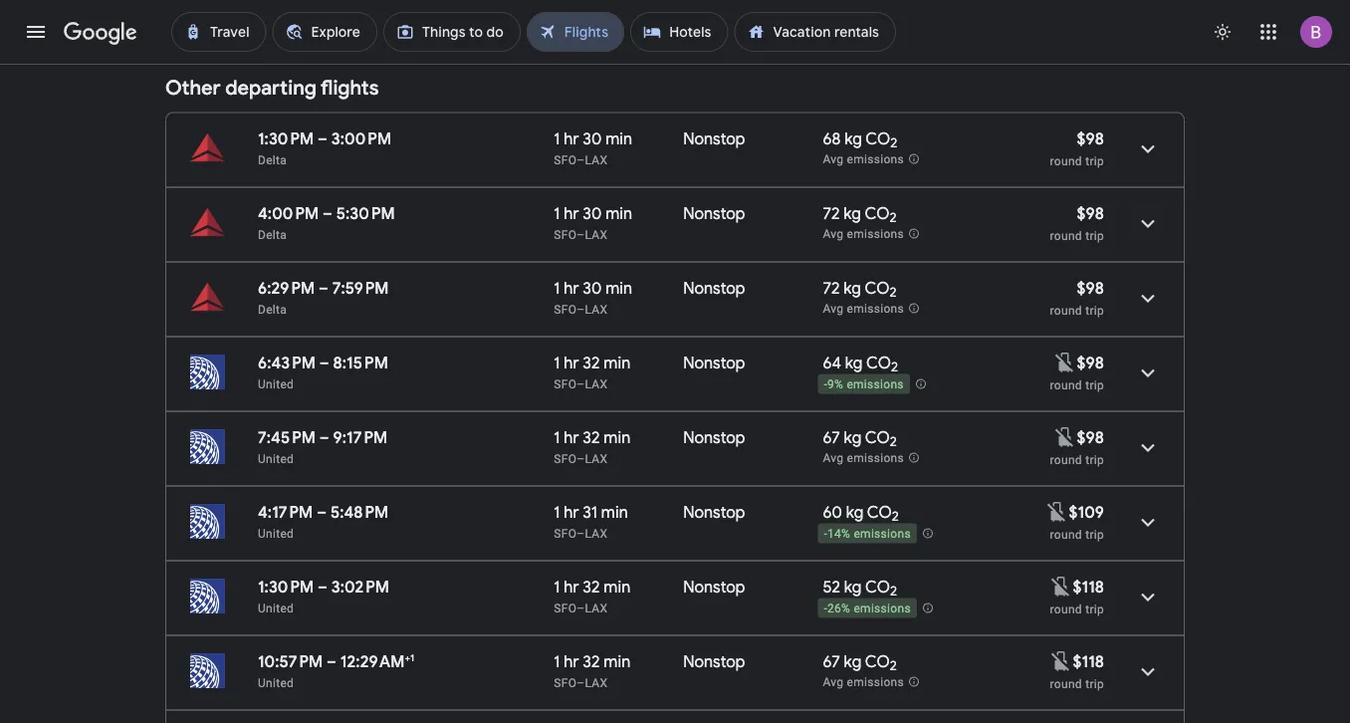 Task type: describe. For each thing, give the bounding box(es) containing it.
co for 7:59 pm
[[865, 278, 890, 298]]

sfo for 3:00 pm
[[554, 153, 577, 167]]

nonstop for 8:15 pm
[[684, 353, 746, 373]]

flight details. leaves san francisco international airport at 6:43 pm on saturday, december 2 and arrives at los angeles international airport at 8:15 pm on saturday, december 2. image
[[1125, 349, 1172, 397]]

sfo for 7:59 pm
[[554, 302, 577, 316]]

hr for 9:17 pm
[[564, 427, 579, 448]]

5 united from the top
[[258, 676, 294, 690]]

co for 9:17 pm
[[865, 427, 890, 448]]

flight details. leaves san francisco international airport at 1:30 pm on saturday, december 2 and arrives at los angeles international airport at 3:02 pm on saturday, december 2. image
[[1125, 573, 1172, 621]]

6:29 pm – 7:59 pm delta
[[258, 278, 389, 316]]

co for 5:48 pm
[[867, 502, 892, 522]]

98 us dollars text field for 68
[[1077, 128, 1105, 149]]

total duration 1 hr 30 min. element for 3:00 pm
[[554, 128, 684, 152]]

6:43 pm
[[258, 353, 316, 373]]

total duration 1 hr 32 min. element for 8:15 pm
[[554, 353, 684, 376]]

united for 1:30 pm
[[258, 601, 294, 615]]

-26% emissions
[[824, 602, 911, 616]]

sfo for 3:02 pm
[[554, 601, 577, 615]]

leaves san francisco international airport at 6:29 pm on saturday, december 2 and arrives at los angeles international airport at 7:59 pm on saturday, december 2. element
[[258, 278, 389, 298]]

68
[[823, 128, 841, 149]]

12:29 am
[[340, 651, 405, 672]]

– inside 1:30 pm – 3:02 pm united
[[318, 577, 328, 597]]

– inside 6:29 pm – 7:59 pm delta
[[319, 278, 329, 298]]

5 round from the top
[[1051, 453, 1083, 467]]

other
[[165, 75, 221, 101]]

2 98 us dollars text field from the top
[[1077, 353, 1105, 373]]

co for 8:15 pm
[[867, 353, 891, 373]]

1 hr 32 min sfo – lax for 3:02 pm
[[554, 577, 631, 615]]

Departure time: 10:57 PM. text field
[[258, 651, 323, 672]]

– inside 1 hr 31 min sfo – lax
[[577, 526, 585, 540]]

lax for 3:02 pm
[[585, 601, 608, 615]]

72 for 5:30 pm
[[823, 203, 840, 224]]

1 for 8:15 pm
[[554, 353, 560, 373]]

min for 8:15 pm
[[604, 353, 631, 373]]

4:17 pm
[[258, 502, 313, 522]]

4:17 pm – 5:48 pm united
[[258, 502, 389, 540]]

7:45 pm – 9:17 pm united
[[258, 427, 388, 466]]

1 for 3:00 pm
[[554, 128, 560, 149]]

10:57 pm – 12:29 am + 1
[[258, 651, 415, 672]]

co down -26% emissions
[[865, 651, 890, 672]]

co for 5:30 pm
[[865, 203, 890, 224]]

Departure time: 7:45 PM. text field
[[258, 427, 316, 448]]

1 trip from the top
[[1086, 154, 1105, 168]]

nonstop for 5:30 pm
[[684, 203, 746, 224]]

- for 52
[[824, 602, 828, 616]]

1 for 7:59 pm
[[554, 278, 560, 298]]

sfo for 9:17 pm
[[554, 452, 577, 466]]

4 round from the top
[[1051, 378, 1083, 392]]

kg for 8:15 pm
[[846, 353, 863, 373]]

5 avg emissions from the top
[[823, 676, 904, 690]]

1 hr 30 min sfo – lax for 7:59 pm
[[554, 278, 633, 316]]

2 for 8:15 pm
[[891, 359, 899, 376]]

1 hr 31 min sfo – lax
[[554, 502, 628, 540]]

kg for 5:30 pm
[[844, 203, 862, 224]]

5 trip from the top
[[1086, 453, 1105, 467]]

hr for 3:00 pm
[[564, 128, 579, 149]]

32 for 9:17 pm
[[583, 427, 600, 448]]

lax for 5:30 pm
[[585, 228, 608, 242]]

6:29 pm
[[258, 278, 315, 298]]

kg for 3:00 pm
[[845, 128, 862, 149]]

67 kg co 2 for $98
[[823, 427, 897, 450]]

nonstop for 3:02 pm
[[684, 577, 746, 597]]

8 trip from the top
[[1086, 677, 1105, 691]]

9:17 pm
[[333, 427, 388, 448]]

$98 round trip for 5:30 pm
[[1051, 203, 1105, 243]]

Arrival time: 3:00 PM. text field
[[332, 128, 392, 149]]

min for 5:30 pm
[[606, 203, 633, 224]]

$118 for 67
[[1073, 651, 1105, 672]]

avg emissions for 3:00 pm
[[823, 153, 904, 167]]

sfo for 5:30 pm
[[554, 228, 577, 242]]

26%
[[828, 602, 851, 616]]

32 for 3:02 pm
[[583, 577, 600, 597]]

– inside 4:00 pm – 5:30 pm delta
[[323, 203, 333, 224]]

2 for 9:17 pm
[[890, 434, 897, 450]]

5 $98 from the top
[[1077, 427, 1105, 448]]

8 nonstop flight. element from the top
[[684, 651, 746, 675]]

4 $98 from the top
[[1077, 353, 1105, 373]]

3:02 pm
[[332, 577, 390, 597]]

2 down -26% emissions
[[890, 658, 897, 675]]

kg for 5:48 pm
[[846, 502, 864, 522]]

nonstop flight. element for 3:00 pm
[[684, 128, 746, 152]]

leaves san francisco international airport at 1:30 pm on saturday, december 2 and arrives at los angeles international airport at 3:00 pm on saturday, december 2. element
[[258, 128, 392, 149]]

total duration 1 hr 32 min. element for 3:02 pm
[[554, 577, 684, 600]]

7:45 pm
[[258, 427, 316, 448]]

4 trip from the top
[[1086, 378, 1105, 392]]

14%
[[828, 527, 851, 541]]

min for 5:48 pm
[[601, 502, 628, 522]]

98 US dollars text field
[[1077, 427, 1105, 448]]

6:43 pm – 8:15 pm united
[[258, 353, 388, 391]]

2 for 3:00 pm
[[891, 135, 898, 152]]

kg down 26% on the bottom of the page
[[844, 651, 862, 672]]

hr for 3:02 pm
[[564, 577, 579, 597]]

2 for 5:30 pm
[[890, 209, 897, 226]]

118 US dollars text field
[[1073, 651, 1105, 672]]

hr for 8:15 pm
[[564, 353, 579, 373]]

30 for 3:00 pm
[[583, 128, 602, 149]]

7 trip from the top
[[1086, 602, 1105, 616]]

1 for 3:02 pm
[[554, 577, 560, 597]]

total duration 1 hr 30 min. element for 7:59 pm
[[554, 278, 684, 301]]

30 for 5:30 pm
[[583, 203, 602, 224]]

+
[[405, 651, 410, 664]]

Departure time: 1:30 PM. text field
[[258, 128, 314, 149]]

Departure time: 4:00 PM. text field
[[258, 203, 319, 224]]

64
[[823, 353, 842, 373]]

60 kg co 2
[[823, 502, 899, 525]]

Departure time: 6:43 PM. text field
[[258, 353, 316, 373]]

4 total duration 1 hr 32 min. element from the top
[[554, 651, 684, 675]]

delta for 1:30 pm
[[258, 153, 287, 167]]

united for 4:17 pm
[[258, 526, 294, 540]]

Departure time: 6:29 PM. text field
[[258, 278, 315, 298]]

Arrival time: 9:17 PM. text field
[[333, 427, 388, 448]]

main menu image
[[24, 20, 48, 44]]

7:59 pm
[[332, 278, 389, 298]]

– inside 1:30 pm – 3:00 pm delta
[[318, 128, 328, 149]]

lax for 5:48 pm
[[585, 526, 608, 540]]

this price for this flight doesn't include overhead bin access. if you need a carry-on bag, use the bags filter to update prices. image for 9:17 pm
[[1053, 425, 1077, 449]]

6 round from the top
[[1051, 527, 1083, 541]]

this price for this flight doesn't include overhead bin access. if you need a carry-on bag, use the bags filter to update prices. image for 3:02 pm
[[1049, 575, 1073, 598]]

Arrival time: 8:15 PM. text field
[[333, 353, 388, 373]]

avg emissions for 5:30 pm
[[823, 227, 904, 241]]

6 trip from the top
[[1086, 527, 1105, 541]]

4 32 from the top
[[583, 651, 600, 672]]



Task type: locate. For each thing, give the bounding box(es) containing it.
8 sfo from the top
[[554, 676, 577, 690]]

4 1 hr 32 min sfo – lax from the top
[[554, 651, 631, 690]]

delta down 4:00 pm
[[258, 228, 287, 242]]

0 vertical spatial 30
[[583, 128, 602, 149]]

2 32 from the top
[[583, 427, 600, 448]]

kg right 68
[[845, 128, 862, 149]]

hr for 5:48 pm
[[564, 502, 579, 522]]

0 vertical spatial 72 kg co 2
[[823, 203, 897, 226]]

0 vertical spatial delta
[[258, 153, 287, 167]]

Arrival time: 5:48 PM. text field
[[331, 502, 389, 522]]

3 trip from the top
[[1086, 303, 1105, 317]]

round left flight details. leaves san francisco international airport at 4:00 pm on saturday, december 2 and arrives at los angeles international airport at 5:30 pm on saturday, december 2. 'image'
[[1051, 229, 1083, 243]]

co for 3:00 pm
[[866, 128, 891, 149]]

min for 9:17 pm
[[604, 427, 631, 448]]

4 sfo from the top
[[554, 377, 577, 391]]

this price for this flight doesn't include overhead bin access. if you need a carry-on bag, use the bags filter to update prices. image down this price for this flight doesn't include overhead bin access. if you need a carry-on bag, use the bags filter to update prices. image
[[1049, 575, 1073, 598]]

2 for 7:59 pm
[[890, 284, 897, 301]]

7 hr from the top
[[564, 577, 579, 597]]

kg right 64
[[846, 353, 863, 373]]

kg inside the 68 kg co 2
[[845, 128, 862, 149]]

67 kg co 2 for $118
[[823, 651, 897, 675]]

72 for 7:59 pm
[[823, 278, 840, 298]]

hr for 7:59 pm
[[564, 278, 579, 298]]

1 hr 30 min sfo – lax
[[554, 128, 633, 167], [554, 203, 633, 242], [554, 278, 633, 316]]

flight details. leaves san francisco international airport at 10:57 pm on saturday, december 2 and arrives at los angeles international airport at 12:29 am on sunday, december 3. image
[[1125, 648, 1172, 696]]

1 for 5:48 pm
[[554, 502, 560, 522]]

72 kg co 2 for 5:30 pm
[[823, 203, 897, 226]]

$98 for 3:00 pm
[[1077, 128, 1105, 149]]

32 for 8:15 pm
[[583, 353, 600, 373]]

5:48 pm
[[331, 502, 389, 522]]

1 98 us dollars text field from the top
[[1077, 203, 1105, 224]]

emissions
[[847, 153, 904, 167], [847, 227, 904, 241], [847, 302, 904, 316], [847, 378, 904, 392], [847, 451, 904, 465], [854, 527, 911, 541], [854, 602, 911, 616], [847, 676, 904, 690]]

united inside 4:17 pm – 5:48 pm united
[[258, 526, 294, 540]]

1 vertical spatial 72 kg co 2
[[823, 278, 897, 301]]

1:30 pm down other departing flights
[[258, 128, 314, 149]]

leaves san francisco international airport at 4:17 pm on saturday, december 2 and arrives at los angeles international airport at 5:48 pm on saturday, december 2. element
[[258, 502, 389, 522]]

united down departure time: 10:57 pm. text field
[[258, 676, 294, 690]]

3 1 hr 30 min sfo – lax from the top
[[554, 278, 633, 316]]

5 nonstop from the top
[[684, 427, 746, 448]]

1 1 hr 32 min sfo – lax from the top
[[554, 353, 631, 391]]

1 vertical spatial -
[[824, 527, 828, 541]]

sfo for 5:48 pm
[[554, 526, 577, 540]]

- down 60
[[824, 527, 828, 541]]

1 inside 10:57 pm – 12:29 am + 1
[[410, 651, 415, 664]]

1 hr from the top
[[564, 128, 579, 149]]

9%
[[828, 378, 844, 392]]

co up 64 kg co 2
[[865, 278, 890, 298]]

kg down the 68 kg co 2
[[844, 203, 862, 224]]

$98 round trip left flight details. leaves san francisco international airport at 4:00 pm on saturday, december 2 and arrives at los angeles international airport at 5:30 pm on saturday, december 2. 'image'
[[1051, 203, 1105, 243]]

total duration 1 hr 31 min. element
[[554, 502, 684, 525]]

delta
[[258, 153, 287, 167], [258, 228, 287, 242], [258, 302, 287, 316]]

0 vertical spatial 98 us dollars text field
[[1077, 203, 1105, 224]]

0 vertical spatial 67 kg co 2
[[823, 427, 897, 450]]

109 US dollars text field
[[1069, 502, 1105, 522]]

2 $98 from the top
[[1077, 203, 1105, 224]]

united down '7:45 pm'
[[258, 452, 294, 466]]

flights
[[321, 75, 379, 101]]

kg up 64 kg co 2
[[844, 278, 862, 298]]

$98 round trip left flight details. leaves san francisco international airport at 1:30 pm on saturday, december 2 and arrives at los angeles international airport at 3:00 pm on saturday, december 2. icon
[[1051, 128, 1105, 168]]

round left flight details. leaves san francisco international airport at 1:30 pm on saturday, december 2 and arrives at los angeles international airport at 3:00 pm on saturday, december 2. icon
[[1051, 154, 1083, 168]]

$98 round trip for 7:59 pm
[[1051, 278, 1105, 317]]

kg for 7:59 pm
[[844, 278, 862, 298]]

delta down 1:30 pm text field
[[258, 153, 287, 167]]

$118 left flight details. leaves san francisco international airport at 1:30 pm on saturday, december 2 and arrives at los angeles international airport at 3:02 pm on saturday, december 2. icon
[[1073, 577, 1105, 597]]

flight details. leaves san francisco international airport at 7:45 pm on saturday, december 2 and arrives at los angeles international airport at 9:17 pm on saturday, december 2. image
[[1125, 424, 1172, 472]]

$98 left flight details. leaves san francisco international airport at 6:43 pm on saturday, december 2 and arrives at los angeles international airport at 8:15 pm on saturday, december 2. image
[[1077, 353, 1105, 373]]

$98 round trip for 3:00 pm
[[1051, 128, 1105, 168]]

1 nonstop flight. element from the top
[[684, 128, 746, 152]]

co inside the 52 kg co 2
[[866, 577, 891, 597]]

1 vertical spatial 72
[[823, 278, 840, 298]]

7 nonstop from the top
[[684, 577, 746, 597]]

8:15 pm
[[333, 353, 388, 373]]

4 avg from the top
[[823, 451, 844, 465]]

leaves san francisco international airport at 7:45 pm on saturday, december 2 and arrives at los angeles international airport at 9:17 pm on saturday, december 2. element
[[258, 427, 388, 448]]

hr inside 1 hr 31 min sfo – lax
[[564, 502, 579, 522]]

co up -9% emissions at the right of page
[[867, 353, 891, 373]]

co down -9% emissions at the right of page
[[865, 427, 890, 448]]

3 $98 from the top
[[1077, 278, 1105, 298]]

1 avg emissions from the top
[[823, 153, 904, 167]]

2 inside the 68 kg co 2
[[891, 135, 898, 152]]

- down 52
[[824, 602, 828, 616]]

delta inside 4:00 pm – 5:30 pm delta
[[258, 228, 287, 242]]

3 round from the top
[[1051, 303, 1083, 317]]

72 down 68
[[823, 203, 840, 224]]

nonstop flight. element for 8:15 pm
[[684, 353, 746, 376]]

1 vertical spatial 98 us dollars text field
[[1077, 278, 1105, 298]]

8 round from the top
[[1051, 677, 1083, 691]]

0 vertical spatial 1:30 pm
[[258, 128, 314, 149]]

2 down -9% emissions at the right of page
[[890, 434, 897, 450]]

flight details. leaves san francisco international airport at 4:17 pm on saturday, december 2 and arrives at los angeles international airport at 5:48 pm on saturday, december 2. image
[[1125, 499, 1172, 546]]

total duration 1 hr 30 min. element for 5:30 pm
[[554, 203, 684, 227]]

united down 6:43 pm text field
[[258, 377, 294, 391]]

min inside 1 hr 31 min sfo – lax
[[601, 502, 628, 522]]

leaves san francisco international airport at 6:43 pm on saturday, december 2 and arrives at los angeles international airport at 8:15 pm on saturday, december 2. element
[[258, 353, 388, 373]]

1 67 kg co 2 from the top
[[823, 427, 897, 450]]

kg for 3:02 pm
[[845, 577, 862, 597]]

67 for $118
[[823, 651, 841, 672]]

co up -26% emissions
[[866, 577, 891, 597]]

round
[[1051, 154, 1083, 168], [1051, 229, 1083, 243], [1051, 303, 1083, 317], [1051, 378, 1083, 392], [1051, 453, 1083, 467], [1051, 527, 1083, 541], [1051, 602, 1083, 616], [1051, 677, 1083, 691]]

round left "flight details. leaves san francisco international airport at 6:29 pm on saturday, december 2 and arrives at los angeles international airport at 7:59 pm on saturday, december 2." image
[[1051, 303, 1083, 317]]

1 1 hr 30 min sfo – lax from the top
[[554, 128, 633, 167]]

2 round trip from the top
[[1051, 453, 1105, 467]]

hr for 5:30 pm
[[564, 203, 579, 224]]

$118
[[1073, 577, 1105, 597], [1073, 651, 1105, 672]]

kg
[[845, 128, 862, 149], [844, 203, 862, 224], [844, 278, 862, 298], [846, 353, 863, 373], [844, 427, 862, 448], [846, 502, 864, 522], [845, 577, 862, 597], [844, 651, 862, 672]]

2 nonstop flight. element from the top
[[684, 203, 746, 227]]

0 vertical spatial total duration 1 hr 30 min. element
[[554, 128, 684, 152]]

1 vertical spatial 67 kg co 2
[[823, 651, 897, 675]]

– inside 4:17 pm – 5:48 pm united
[[317, 502, 327, 522]]

2 trip from the top
[[1086, 229, 1105, 243]]

3:00 pm
[[332, 128, 392, 149]]

united inside 6:43 pm – 8:15 pm united
[[258, 377, 294, 391]]

round trip for 9:17 pm
[[1051, 453, 1105, 467]]

round trip for 3:02 pm
[[1051, 602, 1105, 616]]

1 hr 32 min sfo – lax for 8:15 pm
[[554, 353, 631, 391]]

change appearance image
[[1199, 8, 1247, 56]]

united inside the 7:45 pm – 9:17 pm united
[[258, 452, 294, 466]]

8 lax from the top
[[585, 676, 608, 690]]

1 united from the top
[[258, 377, 294, 391]]

kg inside the 52 kg co 2
[[845, 577, 862, 597]]

1 for 9:17 pm
[[554, 427, 560, 448]]

2 98 us dollars text field from the top
[[1077, 278, 1105, 298]]

co down the 68 kg co 2
[[865, 203, 890, 224]]

0 vertical spatial -
[[824, 378, 828, 392]]

2 67 from the top
[[823, 651, 841, 672]]

0 vertical spatial 1 hr 30 min sfo – lax
[[554, 128, 633, 167]]

– inside 6:43 pm – 8:15 pm united
[[320, 353, 329, 373]]

min for 3:00 pm
[[606, 128, 633, 149]]

4 united from the top
[[258, 601, 294, 615]]

0 vertical spatial $118
[[1073, 577, 1105, 597]]

round trip up 98 us dollars text box
[[1051, 378, 1105, 392]]

$118 left flight details. leaves san francisco international airport at 10:57 pm on saturday, december 2 and arrives at los angeles international airport at 12:29 am on sunday, december 3. icon at the bottom right of the page
[[1073, 651, 1105, 672]]

1 vertical spatial delta
[[258, 228, 287, 242]]

hr
[[564, 128, 579, 149], [564, 203, 579, 224], [564, 278, 579, 298], [564, 353, 579, 373], [564, 427, 579, 448], [564, 502, 579, 522], [564, 577, 579, 597], [564, 651, 579, 672]]

1:30 pm – 3:02 pm united
[[258, 577, 390, 615]]

2 inside 60 kg co 2
[[892, 508, 899, 525]]

3 lax from the top
[[585, 302, 608, 316]]

2 round from the top
[[1051, 229, 1083, 243]]

nonstop for 9:17 pm
[[684, 427, 746, 448]]

4 nonstop flight. element from the top
[[684, 353, 746, 376]]

trip down 98 us dollars text box
[[1086, 453, 1105, 467]]

1 72 kg co 2 from the top
[[823, 203, 897, 226]]

2 $98 round trip from the top
[[1051, 203, 1105, 243]]

co
[[866, 128, 891, 149], [865, 203, 890, 224], [865, 278, 890, 298], [867, 353, 891, 373], [865, 427, 890, 448], [867, 502, 892, 522], [866, 577, 891, 597], [865, 651, 890, 672]]

co inside 60 kg co 2
[[867, 502, 892, 522]]

32
[[583, 353, 600, 373], [583, 427, 600, 448], [583, 577, 600, 597], [583, 651, 600, 672]]

united for 6:43 pm
[[258, 377, 294, 391]]

72 kg co 2
[[823, 203, 897, 226], [823, 278, 897, 301]]

1 vertical spatial 67
[[823, 651, 841, 672]]

nonstop flight. element for 5:48 pm
[[684, 502, 746, 525]]

5 sfo from the top
[[554, 452, 577, 466]]

72 kg co 2 down the 68 kg co 2
[[823, 203, 897, 226]]

$98 left flight details. leaves san francisco international airport at 1:30 pm on saturday, december 2 and arrives at los angeles international airport at 3:00 pm on saturday, december 2. icon
[[1077, 128, 1105, 149]]

round down 118 us dollars text field
[[1051, 602, 1083, 616]]

2 lax from the top
[[585, 228, 608, 242]]

united down the departure time: 4:17 pm. text field
[[258, 526, 294, 540]]

2 67 kg co 2 from the top
[[823, 651, 897, 675]]

flight details. leaves san francisco international airport at 6:29 pm on saturday, december 2 and arrives at los angeles international airport at 7:59 pm on saturday, december 2. image
[[1125, 274, 1172, 322]]

$118 for 52
[[1073, 577, 1105, 597]]

kg right 52
[[845, 577, 862, 597]]

2 1 hr 32 min sfo – lax from the top
[[554, 427, 631, 466]]

1 delta from the top
[[258, 153, 287, 167]]

- for 60
[[824, 527, 828, 541]]

- down 64
[[824, 378, 828, 392]]

1 avg from the top
[[823, 153, 844, 167]]

1 vertical spatial 30
[[583, 203, 602, 224]]

3 round trip from the top
[[1051, 527, 1105, 541]]

1 hr 32 min sfo – lax for 9:17 pm
[[554, 427, 631, 466]]

2 avg from the top
[[823, 227, 844, 241]]

98 us dollars text field for 72
[[1077, 278, 1105, 298]]

3 united from the top
[[258, 526, 294, 540]]

2 nonstop from the top
[[684, 203, 746, 224]]

2 vertical spatial $98 round trip
[[1051, 278, 1105, 317]]

nonstop flight. element for 9:17 pm
[[684, 427, 746, 451]]

98 us dollars text field left flight details. leaves san francisco international airport at 4:00 pm on saturday, december 2 and arrives at los angeles international airport at 5:30 pm on saturday, december 2. 'image'
[[1077, 203, 1105, 224]]

avg for 3:00 pm
[[823, 153, 844, 167]]

8 hr from the top
[[564, 651, 579, 672]]

52
[[823, 577, 841, 597]]

lax for 3:00 pm
[[585, 153, 608, 167]]

30
[[583, 128, 602, 149], [583, 203, 602, 224], [583, 278, 602, 298]]

6 lax from the top
[[585, 526, 608, 540]]

4 avg emissions from the top
[[823, 451, 904, 465]]

52 kg co 2
[[823, 577, 898, 600]]

98 us dollars text field left "flight details. leaves san francisco international airport at 6:29 pm on saturday, december 2 and arrives at los angeles international airport at 7:59 pm on saturday, december 2." image
[[1077, 278, 1105, 298]]

kg for 9:17 pm
[[844, 427, 862, 448]]

co up -14% emissions
[[867, 502, 892, 522]]

round trip for 5:48 pm
[[1051, 527, 1105, 541]]

1 $118 from the top
[[1073, 577, 1105, 597]]

united
[[258, 377, 294, 391], [258, 452, 294, 466], [258, 526, 294, 540], [258, 601, 294, 615], [258, 676, 294, 690]]

1:30 pm – 3:00 pm delta
[[258, 128, 392, 167]]

3 nonstop flight. element from the top
[[684, 278, 746, 301]]

1 vertical spatial total duration 1 hr 30 min. element
[[554, 203, 684, 227]]

total duration 1 hr 32 min. element
[[554, 353, 684, 376], [554, 427, 684, 451], [554, 577, 684, 600], [554, 651, 684, 675]]

total duration 1 hr 30 min. element
[[554, 128, 684, 152], [554, 203, 684, 227], [554, 278, 684, 301]]

sfo
[[554, 153, 577, 167], [554, 228, 577, 242], [554, 302, 577, 316], [554, 377, 577, 391], [554, 452, 577, 466], [554, 526, 577, 540], [554, 601, 577, 615], [554, 676, 577, 690]]

min for 3:02 pm
[[604, 577, 631, 597]]

-
[[824, 378, 828, 392], [824, 527, 828, 541], [824, 602, 828, 616]]

1 vertical spatial 1 hr 30 min sfo – lax
[[554, 203, 633, 242]]

1:30 pm for 3:00 pm
[[258, 128, 314, 149]]

round down $118 text box
[[1051, 677, 1083, 691]]

2 up -26% emissions
[[891, 583, 898, 600]]

trip down $109 at bottom
[[1086, 527, 1105, 541]]

67 kg co 2
[[823, 427, 897, 450], [823, 651, 897, 675]]

$98 left flight details. leaves san francisco international airport at 4:00 pm on saturday, december 2 and arrives at los angeles international airport at 5:30 pm on saturday, december 2. 'image'
[[1077, 203, 1105, 224]]

united down 1:30 pm text box
[[258, 601, 294, 615]]

round trip down 98 us dollars text box
[[1051, 453, 1105, 467]]

avg
[[823, 153, 844, 167], [823, 227, 844, 241], [823, 302, 844, 316], [823, 451, 844, 465], [823, 676, 844, 690]]

1 vertical spatial $98 round trip
[[1051, 203, 1105, 243]]

round up 98 us dollars text box
[[1051, 378, 1083, 392]]

72 up 64
[[823, 278, 840, 298]]

round trip down 118 us dollars text field
[[1051, 602, 1105, 616]]

72 kg co 2 up 64 kg co 2
[[823, 278, 897, 301]]

departing
[[225, 75, 317, 101]]

2 delta from the top
[[258, 228, 287, 242]]

this price for this flight doesn't include overhead bin access. if you need a carry-on bag, use the bags filter to update prices. image
[[1053, 350, 1077, 374], [1053, 425, 1077, 449], [1049, 575, 1073, 598], [1049, 649, 1073, 673]]

5 hr from the top
[[564, 427, 579, 448]]

30 for 7:59 pm
[[583, 278, 602, 298]]

2 vertical spatial -
[[824, 602, 828, 616]]

4 round trip from the top
[[1051, 602, 1105, 616]]

4 hr from the top
[[564, 353, 579, 373]]

round trip
[[1051, 378, 1105, 392], [1051, 453, 1105, 467], [1051, 527, 1105, 541], [1051, 602, 1105, 616], [1051, 677, 1105, 691]]

4 lax from the top
[[585, 377, 608, 391]]

31
[[583, 502, 598, 522]]

trip left flight details. leaves san francisco international airport at 1:30 pm on saturday, december 2 and arrives at los angeles international airport at 3:00 pm on saturday, december 2. icon
[[1086, 154, 1105, 168]]

118 US dollars text field
[[1073, 577, 1105, 597]]

2 up -14% emissions
[[892, 508, 899, 525]]

$98 for 7:59 pm
[[1077, 278, 1105, 298]]

$98
[[1077, 128, 1105, 149], [1077, 203, 1105, 224], [1077, 278, 1105, 298], [1077, 353, 1105, 373], [1077, 427, 1105, 448]]

2 down the 68 kg co 2
[[890, 209, 897, 226]]

lax for 8:15 pm
[[585, 377, 608, 391]]

round down 98 us dollars text box
[[1051, 453, 1083, 467]]

2 vertical spatial delta
[[258, 302, 287, 316]]

10:57 pm
[[258, 651, 323, 672]]

1 for 5:30 pm
[[554, 203, 560, 224]]

1 vertical spatial $118
[[1073, 651, 1105, 672]]

avg for 7:59 pm
[[823, 302, 844, 316]]

6 sfo from the top
[[554, 526, 577, 540]]

kg inside 64 kg co 2
[[846, 353, 863, 373]]

7 lax from the top
[[585, 601, 608, 615]]

1
[[554, 128, 560, 149], [554, 203, 560, 224], [554, 278, 560, 298], [554, 353, 560, 373], [554, 427, 560, 448], [554, 502, 560, 522], [554, 577, 560, 597], [410, 651, 415, 664], [554, 651, 560, 672]]

leaves san francisco international airport at 1:30 pm on saturday, december 2 and arrives at los angeles international airport at 3:02 pm on saturday, december 2. element
[[258, 577, 390, 597]]

delta inside 6:29 pm – 7:59 pm delta
[[258, 302, 287, 316]]

this price for this flight doesn't include overhead bin access. if you need a carry-on bag, use the bags filter to update prices. image up this price for this flight doesn't include overhead bin access. if you need a carry-on bag, use the bags filter to update prices. image
[[1053, 425, 1077, 449]]

round down this price for this flight doesn't include overhead bin access. if you need a carry-on bag, use the bags filter to update prices. image
[[1051, 527, 1083, 541]]

this price for this flight doesn't include overhead bin access. if you need a carry-on bag, use the bags filter to update prices. image down 118 us dollars text field
[[1049, 649, 1073, 673]]

nonstop for 3:00 pm
[[684, 128, 746, 149]]

1 - from the top
[[824, 378, 828, 392]]

kg down -9% emissions at the right of page
[[844, 427, 862, 448]]

this price for this flight doesn't include overhead bin access. if you need a carry-on bag, use the bags filter to update prices. image
[[1045, 500, 1069, 524]]

2 1 hr 30 min sfo – lax from the top
[[554, 203, 633, 242]]

1:30 pm inside 1:30 pm – 3:00 pm delta
[[258, 128, 314, 149]]

1 30 from the top
[[583, 128, 602, 149]]

– inside the 7:45 pm – 9:17 pm united
[[320, 427, 329, 448]]

trip
[[1086, 154, 1105, 168], [1086, 229, 1105, 243], [1086, 303, 1105, 317], [1086, 378, 1105, 392], [1086, 453, 1105, 467], [1086, 527, 1105, 541], [1086, 602, 1105, 616], [1086, 677, 1105, 691]]

3 nonstop from the top
[[684, 278, 746, 298]]

Arrival time: 7:59 PM. text field
[[332, 278, 389, 298]]

2 1:30 pm from the top
[[258, 577, 314, 597]]

delta for 6:29 pm
[[258, 302, 287, 316]]

united inside 1:30 pm – 3:02 pm united
[[258, 601, 294, 615]]

2 inside 64 kg co 2
[[891, 359, 899, 376]]

avg for 5:30 pm
[[823, 227, 844, 241]]

2 inside the 52 kg co 2
[[891, 583, 898, 600]]

1:30 pm
[[258, 128, 314, 149], [258, 577, 314, 597]]

Departure time: 1:30 PM. text field
[[258, 577, 314, 597]]

trip up 98 us dollars text box
[[1086, 378, 1105, 392]]

$98 for 5:30 pm
[[1077, 203, 1105, 224]]

round trip for 8:15 pm
[[1051, 378, 1105, 392]]

nonstop flight. element
[[684, 128, 746, 152], [684, 203, 746, 227], [684, 278, 746, 301], [684, 353, 746, 376], [684, 427, 746, 451], [684, 502, 746, 525], [684, 577, 746, 600], [684, 651, 746, 675]]

1 hr 30 min sfo – lax for 3:00 pm
[[554, 128, 633, 167]]

7 round from the top
[[1051, 602, 1083, 616]]

2 right 68
[[891, 135, 898, 152]]

6 hr from the top
[[564, 502, 579, 522]]

72 kg co 2 for 7:59 pm
[[823, 278, 897, 301]]

3 - from the top
[[824, 602, 828, 616]]

sfo for 8:15 pm
[[554, 377, 577, 391]]

1 round from the top
[[1051, 154, 1083, 168]]

trip down $118 text box
[[1086, 677, 1105, 691]]

98 US dollars text field
[[1077, 203, 1105, 224], [1077, 353, 1105, 373]]

1 vertical spatial 98 us dollars text field
[[1077, 353, 1105, 373]]

kg right 60
[[846, 502, 864, 522]]

5:30 pm
[[336, 203, 395, 224]]

Arrival time: 12:29 AM on  Sunday, December 3. text field
[[340, 651, 415, 672]]

2 total duration 1 hr 30 min. element from the top
[[554, 203, 684, 227]]

3 32 from the top
[[583, 577, 600, 597]]

–
[[318, 128, 328, 149], [577, 153, 585, 167], [323, 203, 333, 224], [577, 228, 585, 242], [319, 278, 329, 298], [577, 302, 585, 316], [320, 353, 329, 373], [577, 377, 585, 391], [320, 427, 329, 448], [577, 452, 585, 466], [317, 502, 327, 522], [577, 526, 585, 540], [318, 577, 328, 597], [577, 601, 585, 615], [327, 651, 337, 672], [577, 676, 585, 690]]

1:30 pm inside 1:30 pm – 3:02 pm united
[[258, 577, 314, 597]]

60
[[823, 502, 843, 522]]

min
[[606, 128, 633, 149], [606, 203, 633, 224], [606, 278, 633, 298], [604, 353, 631, 373], [604, 427, 631, 448], [601, 502, 628, 522], [604, 577, 631, 597], [604, 651, 631, 672]]

0 vertical spatial 67
[[823, 427, 841, 448]]

round trip down $118 text box
[[1051, 677, 1105, 691]]

1 32 from the top
[[583, 353, 600, 373]]

nonstop for 7:59 pm
[[684, 278, 746, 298]]

Arrival time: 5:30 PM. text field
[[336, 203, 395, 224]]

- for 64
[[824, 378, 828, 392]]

1 inside 1 hr 31 min sfo – lax
[[554, 502, 560, 522]]

2 - from the top
[[824, 527, 828, 541]]

delta down 6:29 pm text field
[[258, 302, 287, 316]]

$98 left the flight details. leaves san francisco international airport at 7:45 pm on saturday, december 2 and arrives at los angeles international airport at 9:17 pm on saturday, december 2. "image"
[[1077, 427, 1105, 448]]

nonstop for 5:48 pm
[[684, 502, 746, 522]]

3 1 hr 32 min sfo – lax from the top
[[554, 577, 631, 615]]

this price for this flight doesn't include overhead bin access. if you need a carry-on bag, use the bags filter to update prices. image up 98 us dollars text box
[[1053, 350, 1077, 374]]

this price for this flight doesn't include overhead bin access. if you need a carry-on bag, use the bags filter to update prices. image for 8:15 pm
[[1053, 350, 1077, 374]]

67 kg co 2 down -26% emissions
[[823, 651, 897, 675]]

lax inside 1 hr 31 min sfo – lax
[[585, 526, 608, 540]]

avg emissions for 9:17 pm
[[823, 451, 904, 465]]

sfo inside 1 hr 31 min sfo – lax
[[554, 526, 577, 540]]

4:00 pm
[[258, 203, 319, 224]]

0 vertical spatial 98 us dollars text field
[[1077, 128, 1105, 149]]

nonstop flight. element for 3:02 pm
[[684, 577, 746, 600]]

2 up -9% emissions at the right of page
[[891, 359, 899, 376]]

64 kg co 2
[[823, 353, 899, 376]]

co right 68
[[866, 128, 891, 149]]

2 vertical spatial 1 hr 30 min sfo – lax
[[554, 278, 633, 316]]

98 US dollars text field
[[1077, 128, 1105, 149], [1077, 278, 1105, 298]]

flight details. leaves san francisco international airport at 1:30 pm on saturday, december 2 and arrives at los angeles international airport at 3:00 pm on saturday, december 2. image
[[1125, 125, 1172, 173]]

3 $98 round trip from the top
[[1051, 278, 1105, 317]]

7 nonstop flight. element from the top
[[684, 577, 746, 600]]

7 sfo from the top
[[554, 601, 577, 615]]

2 sfo from the top
[[554, 228, 577, 242]]

3 delta from the top
[[258, 302, 287, 316]]

1 98 us dollars text field from the top
[[1077, 128, 1105, 149]]

6 nonstop flight. element from the top
[[684, 502, 746, 525]]

1 hr 30 min sfo – lax for 5:30 pm
[[554, 203, 633, 242]]

67 down 26% on the bottom of the page
[[823, 651, 841, 672]]

delta inside 1:30 pm – 3:00 pm delta
[[258, 153, 287, 167]]

-14% emissions
[[824, 527, 911, 541]]

1 total duration 1 hr 30 min. element from the top
[[554, 128, 684, 152]]

leaves san francisco international airport at 10:57 pm on saturday, december 2 and arrives at los angeles international airport at 12:29 am on sunday, december 3. element
[[258, 651, 415, 672]]

98 us dollars text field left flight details. leaves san francisco international airport at 1:30 pm on saturday, december 2 and arrives at los angeles international airport at 3:00 pm on saturday, december 2. icon
[[1077, 128, 1105, 149]]

trip down 118 us dollars text field
[[1086, 602, 1105, 616]]

1 vertical spatial 1:30 pm
[[258, 577, 314, 597]]

nonstop
[[684, 128, 746, 149], [684, 203, 746, 224], [684, 278, 746, 298], [684, 353, 746, 373], [684, 427, 746, 448], [684, 502, 746, 522], [684, 577, 746, 597], [684, 651, 746, 672]]

3 avg from the top
[[823, 302, 844, 316]]

2 for 5:48 pm
[[892, 508, 899, 525]]

$98 round trip left "flight details. leaves san francisco international airport at 6:29 pm on saturday, december 2 and arrives at los angeles international airport at 7:59 pm on saturday, december 2." image
[[1051, 278, 1105, 317]]

avg emissions
[[823, 153, 904, 167], [823, 227, 904, 241], [823, 302, 904, 316], [823, 451, 904, 465], [823, 676, 904, 690]]

Departure time: 4:17 PM. text field
[[258, 502, 313, 522]]

3 avg emissions from the top
[[823, 302, 904, 316]]

67 for $98
[[823, 427, 841, 448]]

trip left flight details. leaves san francisco international airport at 4:00 pm on saturday, december 2 and arrives at los angeles international airport at 5:30 pm on saturday, december 2. 'image'
[[1086, 229, 1105, 243]]

total duration 1 hr 32 min. element for 9:17 pm
[[554, 427, 684, 451]]

68 kg co 2
[[823, 128, 898, 152]]

co for 3:02 pm
[[866, 577, 891, 597]]

nonstop flight. element for 5:30 pm
[[684, 203, 746, 227]]

avg for 9:17 pm
[[823, 451, 844, 465]]

2 vertical spatial total duration 1 hr 30 min. element
[[554, 278, 684, 301]]

67
[[823, 427, 841, 448], [823, 651, 841, 672]]

1 $98 from the top
[[1077, 128, 1105, 149]]

67 down 9% at the bottom of the page
[[823, 427, 841, 448]]

1:30 pm left 3:02 pm in the left of the page
[[258, 577, 314, 597]]

delta for 4:00 pm
[[258, 228, 287, 242]]

72
[[823, 203, 840, 224], [823, 278, 840, 298]]

2
[[891, 135, 898, 152], [890, 209, 897, 226], [890, 284, 897, 301], [891, 359, 899, 376], [890, 434, 897, 450], [892, 508, 899, 525], [891, 583, 898, 600], [890, 658, 897, 675]]

2 vertical spatial 30
[[583, 278, 602, 298]]

trip left "flight details. leaves san francisco international airport at 6:29 pm on saturday, december 2 and arrives at los angeles international airport at 7:59 pm on saturday, december 2." image
[[1086, 303, 1105, 317]]

98 us dollars text field left flight details. leaves san francisco international airport at 6:43 pm on saturday, december 2 and arrives at los angeles international airport at 8:15 pm on saturday, december 2. image
[[1077, 353, 1105, 373]]

1 hr 32 min sfo – lax
[[554, 353, 631, 391], [554, 427, 631, 466], [554, 577, 631, 615], [554, 651, 631, 690]]

lax
[[585, 153, 608, 167], [585, 228, 608, 242], [585, 302, 608, 316], [585, 377, 608, 391], [585, 452, 608, 466], [585, 526, 608, 540], [585, 601, 608, 615], [585, 676, 608, 690]]

6 nonstop from the top
[[684, 502, 746, 522]]

kg inside 60 kg co 2
[[846, 502, 864, 522]]

3 sfo from the top
[[554, 302, 577, 316]]

flight details. leaves san francisco international airport at 4:00 pm on saturday, december 2 and arrives at los angeles international airport at 5:30 pm on saturday, december 2. image
[[1125, 200, 1172, 248]]

4:00 pm – 5:30 pm delta
[[258, 203, 395, 242]]

united for 7:45 pm
[[258, 452, 294, 466]]

2 up 64 kg co 2
[[890, 284, 897, 301]]

other departing flights
[[165, 75, 379, 101]]

67 kg co 2 down -9% emissions at the right of page
[[823, 427, 897, 450]]

$98 round trip
[[1051, 128, 1105, 168], [1051, 203, 1105, 243], [1051, 278, 1105, 317]]

Arrival time: 3:02 PM. text field
[[332, 577, 390, 597]]

1 total duration 1 hr 32 min. element from the top
[[554, 353, 684, 376]]

co inside the 68 kg co 2
[[866, 128, 891, 149]]

$109
[[1069, 502, 1105, 522]]

2 total duration 1 hr 32 min. element from the top
[[554, 427, 684, 451]]

8 nonstop from the top
[[684, 651, 746, 672]]

0 vertical spatial $98 round trip
[[1051, 128, 1105, 168]]

-9% emissions
[[824, 378, 904, 392]]

5 avg from the top
[[823, 676, 844, 690]]

lax for 7:59 pm
[[585, 302, 608, 316]]

round trip down $109 at bottom
[[1051, 527, 1105, 541]]

co inside 64 kg co 2
[[867, 353, 891, 373]]

0 vertical spatial 72
[[823, 203, 840, 224]]

5 round trip from the top
[[1051, 677, 1105, 691]]

$98 left "flight details. leaves san francisco international airport at 6:29 pm on saturday, december 2 and arrives at los angeles international airport at 7:59 pm on saturday, december 2." image
[[1077, 278, 1105, 298]]

3 total duration 1 hr 32 min. element from the top
[[554, 577, 684, 600]]

leaves san francisco international airport at 4:00 pm on saturday, december 2 and arrives at los angeles international airport at 5:30 pm on saturday, december 2. element
[[258, 203, 395, 224]]



Task type: vqa. For each thing, say whether or not it's contained in the screenshot.
the '5:48 PM' text field
yes



